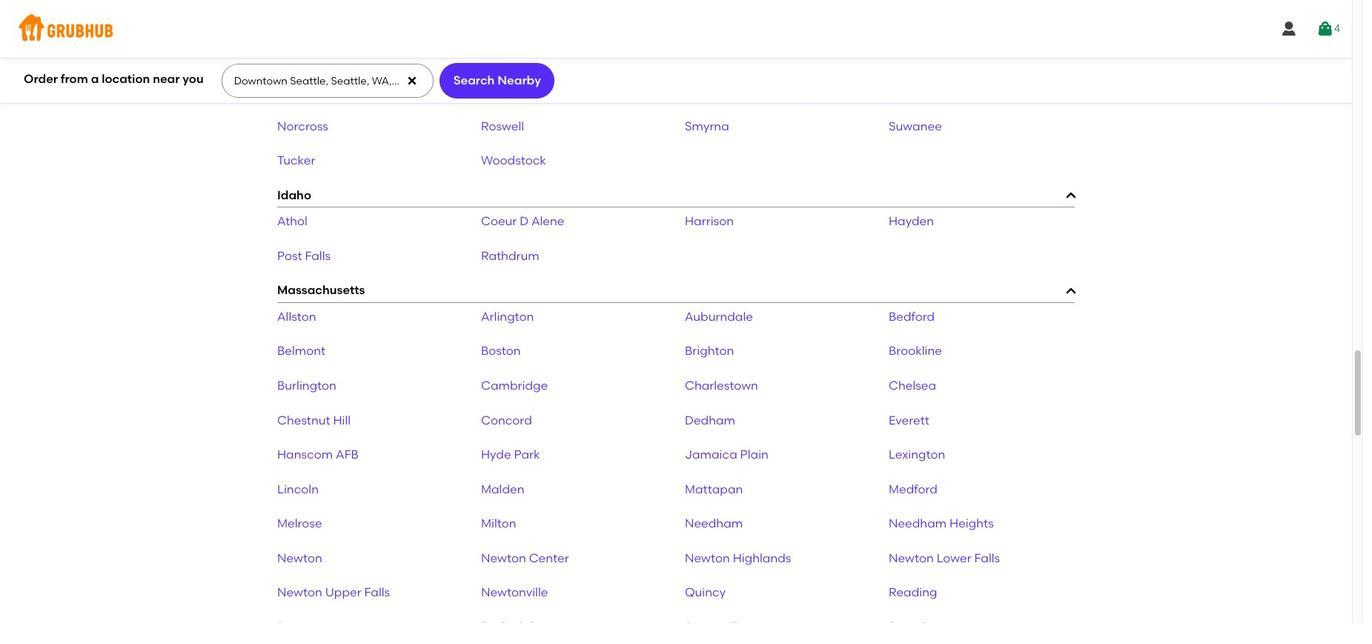 Task type: describe. For each thing, give the bounding box(es) containing it.
rathdrum link
[[481, 249, 540, 263]]

you
[[183, 72, 204, 86]]

cumming link
[[277, 50, 335, 64]]

chestnut
[[277, 413, 330, 427]]

brighton
[[685, 344, 734, 358]]

cambridge
[[481, 379, 548, 393]]

newton center link
[[481, 551, 569, 565]]

coeur d alene link
[[481, 215, 565, 229]]

post falls
[[277, 249, 331, 263]]

coeur d alene
[[481, 215, 565, 229]]

needham for needham link
[[685, 517, 743, 531]]

chelsea
[[889, 379, 937, 393]]

malden link
[[481, 482, 525, 496]]

newton center
[[481, 551, 569, 565]]

coeur
[[481, 215, 517, 229]]

0 vertical spatial falls
[[305, 249, 331, 263]]

newton for newton upper falls
[[277, 586, 322, 600]]

chestnut hill
[[277, 413, 351, 427]]

newton for newton link
[[277, 551, 322, 565]]

everett
[[889, 413, 930, 427]]

suwanee link
[[889, 119, 942, 133]]

post
[[277, 249, 302, 263]]

lawrenceville
[[277, 85, 356, 99]]

medford
[[889, 482, 938, 496]]

newton for newton highlands
[[685, 551, 730, 565]]

svg image inside main navigation 'navigation'
[[1280, 20, 1298, 38]]

newton for newton lower falls
[[889, 551, 934, 565]]

hyde
[[481, 448, 511, 462]]

svg image
[[1317, 20, 1335, 38]]

hyde park
[[481, 448, 540, 462]]

hanscom afb link
[[277, 448, 359, 462]]

newton lower falls link
[[889, 551, 1000, 565]]

lincoln
[[277, 482, 319, 496]]

newton highlands
[[685, 551, 791, 565]]

d
[[520, 215, 529, 229]]

lilburn
[[481, 85, 520, 99]]

idaho
[[277, 188, 311, 202]]

tucker
[[277, 154, 315, 168]]

marietta
[[889, 85, 939, 99]]

allston link
[[277, 310, 316, 324]]

hyde park link
[[481, 448, 540, 462]]

athol link
[[277, 215, 308, 229]]

tucker link
[[277, 154, 315, 168]]

lexington link
[[889, 448, 946, 462]]

milton
[[481, 517, 517, 531]]

bedford
[[889, 310, 935, 324]]

afb
[[336, 448, 359, 462]]

roswell link
[[481, 119, 524, 133]]

burlington
[[277, 379, 337, 393]]

lilburn link
[[481, 85, 520, 99]]

hill
[[333, 413, 351, 427]]

duluth
[[685, 50, 723, 64]]

mattapan link
[[685, 482, 743, 496]]

location
[[102, 72, 150, 86]]

mableton
[[685, 85, 740, 99]]

kennesaw link
[[889, 50, 948, 64]]

needham for needham heights
[[889, 517, 947, 531]]

nearby
[[498, 73, 541, 87]]

park
[[514, 448, 540, 462]]

newton highlands link
[[685, 551, 791, 565]]

newton link
[[277, 551, 322, 565]]

melrose link
[[277, 517, 322, 531]]

decatur
[[481, 50, 528, 64]]

lincoln link
[[277, 482, 319, 496]]

search nearby
[[454, 73, 541, 87]]

falls for newton lower falls
[[975, 551, 1000, 565]]

athol
[[277, 215, 308, 229]]

post falls link
[[277, 249, 331, 263]]

reading link
[[889, 586, 938, 600]]

lower
[[937, 551, 972, 565]]

decatur link
[[481, 50, 528, 64]]

everett link
[[889, 413, 930, 427]]

needham link
[[685, 517, 743, 531]]

jamaica
[[685, 448, 738, 462]]

charlestown
[[685, 379, 758, 393]]



Task type: vqa. For each thing, say whether or not it's contained in the screenshot.
POST
yes



Task type: locate. For each thing, give the bounding box(es) containing it.
hayden
[[889, 215, 934, 229]]

hayden link
[[889, 215, 934, 229]]

rathdrum
[[481, 249, 540, 263]]

1 needham from the left
[[685, 517, 743, 531]]

falls right post
[[305, 249, 331, 263]]

kennesaw
[[889, 50, 948, 64]]

concord link
[[481, 413, 532, 427]]

newton down milton link
[[481, 551, 526, 565]]

1 horizontal spatial falls
[[364, 586, 390, 600]]

svg image
[[1280, 20, 1298, 38], [407, 75, 418, 87]]

tab
[[277, 0, 1075, 9]]

lawrenceville link
[[277, 85, 356, 99]]

newton upper falls link
[[277, 586, 390, 600]]

mableton link
[[685, 85, 740, 99]]

burlington link
[[277, 379, 337, 393]]

1 horizontal spatial needham
[[889, 517, 947, 531]]

allston
[[277, 310, 316, 324]]

cumming
[[277, 50, 335, 64]]

needham heights link
[[889, 517, 994, 531]]

newton down melrose link
[[277, 551, 322, 565]]

4
[[1335, 22, 1341, 35]]

mattapan
[[685, 482, 743, 496]]

charlestown link
[[685, 379, 758, 393]]

chestnut hill link
[[277, 413, 351, 427]]

bedford link
[[889, 310, 935, 324]]

upper
[[325, 586, 362, 600]]

boston
[[481, 344, 521, 358]]

newton for newton center
[[481, 551, 526, 565]]

quincy
[[685, 586, 726, 600]]

auburndale
[[685, 310, 753, 324]]

search nearby button
[[440, 63, 555, 99]]

jamaica plain
[[685, 448, 769, 462]]

woodstock
[[481, 154, 546, 168]]

brookline
[[889, 344, 942, 358]]

0 horizontal spatial needham
[[685, 517, 743, 531]]

1 horizontal spatial svg image
[[1280, 20, 1298, 38]]

falls for newton upper falls
[[364, 586, 390, 600]]

medford link
[[889, 482, 938, 496]]

arlington
[[481, 310, 534, 324]]

brighton link
[[685, 344, 734, 358]]

needham heights
[[889, 517, 994, 531]]

malden
[[481, 482, 525, 496]]

falls
[[305, 249, 331, 263], [975, 551, 1000, 565], [364, 586, 390, 600]]

from
[[61, 72, 88, 86]]

1 vertical spatial falls
[[975, 551, 1000, 565]]

marietta link
[[889, 85, 939, 99]]

2 needham from the left
[[889, 517, 947, 531]]

suwanee
[[889, 119, 942, 133]]

newton up 'quincy'
[[685, 551, 730, 565]]

alene
[[532, 215, 565, 229]]

melrose
[[277, 517, 322, 531]]

main navigation navigation
[[0, 0, 1352, 58]]

a
[[91, 72, 99, 86]]

newton upper falls
[[277, 586, 390, 600]]

auburndale link
[[685, 310, 753, 324]]

smyrna
[[685, 119, 729, 133]]

belmont
[[277, 344, 326, 358]]

roswell
[[481, 119, 524, 133]]

concord
[[481, 413, 532, 427]]

jamaica plain link
[[685, 448, 769, 462]]

lexington
[[889, 448, 946, 462]]

massachusetts
[[277, 284, 365, 298]]

0 vertical spatial svg image
[[1280, 20, 1298, 38]]

needham
[[685, 517, 743, 531], [889, 517, 947, 531]]

newton lower falls
[[889, 551, 1000, 565]]

1 vertical spatial svg image
[[407, 75, 418, 87]]

dedham link
[[685, 413, 736, 427]]

0 horizontal spatial falls
[[305, 249, 331, 263]]

newton
[[277, 551, 322, 565], [481, 551, 526, 565], [685, 551, 730, 565], [889, 551, 934, 565], [277, 586, 322, 600]]

harrison link
[[685, 215, 734, 229]]

near
[[153, 72, 180, 86]]

norcross
[[277, 119, 328, 133]]

falls right upper
[[364, 586, 390, 600]]

newton up reading link
[[889, 551, 934, 565]]

needham down the medford
[[889, 517, 947, 531]]

heights
[[950, 517, 994, 531]]

Search Address search field
[[221, 65, 433, 97]]

order from a location near you
[[24, 72, 204, 86]]

0 horizontal spatial svg image
[[407, 75, 418, 87]]

svg image left search
[[407, 75, 418, 87]]

hanscom afb
[[277, 448, 359, 462]]

quincy link
[[685, 586, 726, 600]]

center
[[529, 551, 569, 565]]

belmont link
[[277, 344, 326, 358]]

newton down newton link
[[277, 586, 322, 600]]

chelsea link
[[889, 379, 937, 393]]

order
[[24, 72, 58, 86]]

woodstock link
[[481, 154, 546, 168]]

newtonville link
[[481, 586, 548, 600]]

2 vertical spatial falls
[[364, 586, 390, 600]]

needham down mattapan link
[[685, 517, 743, 531]]

milton link
[[481, 517, 517, 531]]

boston link
[[481, 344, 521, 358]]

4 button
[[1317, 16, 1341, 42]]

2 horizontal spatial falls
[[975, 551, 1000, 565]]

svg image left svg icon
[[1280, 20, 1298, 38]]

norcross link
[[277, 119, 328, 133]]

search
[[454, 73, 495, 87]]

dedham
[[685, 413, 736, 427]]

duluth link
[[685, 50, 723, 64]]

reading
[[889, 586, 938, 600]]

falls right lower
[[975, 551, 1000, 565]]



